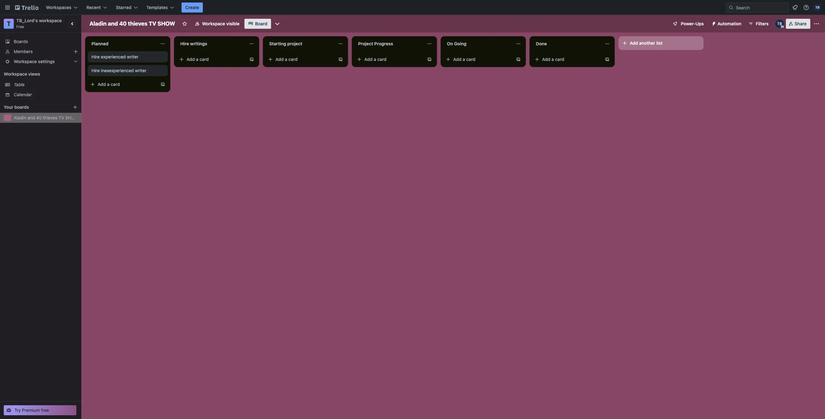 Task type: locate. For each thing, give the bounding box(es) containing it.
calendar
[[14, 92, 32, 97]]

Done text field
[[532, 39, 601, 49]]

tv down templates
[[149, 20, 156, 27]]

thieves down your boards with 1 items 'element'
[[43, 115, 57, 121]]

boards
[[14, 39, 28, 44]]

recent
[[86, 5, 101, 10]]

1 horizontal spatial 40
[[119, 20, 127, 27]]

a down inexexperienced
[[107, 82, 110, 87]]

hire inexexperienced writer
[[91, 68, 147, 73]]

1 vertical spatial aladin and 40 thieves tv show
[[14, 115, 79, 121]]

hire inside hire inexexperienced writer 'link'
[[91, 68, 100, 73]]

1 horizontal spatial aladin and 40 thieves tv show
[[90, 20, 175, 27]]

hire inside hire experienced writer link
[[91, 54, 100, 59]]

1 vertical spatial thieves
[[43, 115, 57, 121]]

1 vertical spatial tv
[[59, 115, 64, 121]]

Planned text field
[[88, 39, 157, 49]]

add a card button down hire writings text box
[[177, 54, 247, 65]]

templates button
[[143, 3, 178, 13]]

add for starting project
[[276, 57, 284, 62]]

and down your boards with 1 items 'element'
[[27, 115, 35, 121]]

another
[[639, 40, 655, 46]]

project
[[358, 41, 373, 46]]

workspace inside button
[[202, 21, 225, 26]]

1 horizontal spatial aladin
[[90, 20, 107, 27]]

share
[[795, 21, 807, 26]]

show down templates popup button
[[158, 20, 175, 27]]

tb_lord (tylerblack44) image
[[776, 19, 784, 28]]

0 horizontal spatial 40
[[36, 115, 42, 121]]

power-ups button
[[669, 19, 708, 29]]

1 vertical spatial workspace
[[14, 59, 37, 64]]

recent button
[[83, 3, 111, 13]]

tv
[[149, 20, 156, 27], [59, 115, 64, 121]]

0 horizontal spatial thieves
[[43, 115, 57, 121]]

hire down planned
[[91, 54, 100, 59]]

40 down your boards with 1 items 'element'
[[36, 115, 42, 121]]

workspace views
[[4, 71, 40, 77]]

card
[[200, 57, 209, 62], [289, 57, 298, 62], [377, 57, 387, 62], [466, 57, 476, 62], [555, 57, 565, 62], [111, 82, 120, 87]]

try premium free
[[14, 408, 49, 414]]

0 vertical spatial aladin and 40 thieves tv show
[[90, 20, 175, 27]]

workspace up table on the left
[[4, 71, 27, 77]]

1 horizontal spatial and
[[108, 20, 118, 27]]

0 vertical spatial writer
[[127, 54, 139, 59]]

1 vertical spatial 40
[[36, 115, 42, 121]]

free
[[41, 408, 49, 414]]

hire experienced writer
[[91, 54, 139, 59]]

workspace inside popup button
[[14, 59, 37, 64]]

1 vertical spatial writer
[[135, 68, 147, 73]]

starred
[[116, 5, 131, 10]]

add a card down inexexperienced
[[98, 82, 120, 87]]

workspace visible
[[202, 21, 240, 26]]

add a card down the done
[[542, 57, 565, 62]]

aladin and 40 thieves tv show down your boards with 1 items 'element'
[[14, 115, 79, 121]]

a down the starting project
[[285, 57, 287, 62]]

0 vertical spatial 40
[[119, 20, 127, 27]]

0 horizontal spatial aladin
[[14, 115, 26, 121]]

show inside text field
[[158, 20, 175, 27]]

card for progress
[[377, 57, 387, 62]]

aladin down recent "popup button" on the top of the page
[[90, 20, 107, 27]]

done
[[536, 41, 547, 46]]

add left another
[[630, 40, 638, 46]]

aladin and 40 thieves tv show
[[90, 20, 175, 27], [14, 115, 79, 121]]

hire for hire writings
[[180, 41, 189, 46]]

card down on going text box
[[466, 57, 476, 62]]

list
[[657, 40, 663, 46]]

automation button
[[709, 19, 745, 29]]

2 vertical spatial workspace
[[4, 71, 27, 77]]

create button
[[182, 3, 203, 13]]

add a card button down on going text box
[[443, 54, 514, 65]]

boards
[[14, 105, 29, 110]]

add down project
[[364, 57, 373, 62]]

0 vertical spatial workspace
[[202, 21, 225, 26]]

add for hire writings
[[187, 57, 195, 62]]

add a card
[[187, 57, 209, 62], [276, 57, 298, 62], [364, 57, 387, 62], [453, 57, 476, 62], [542, 57, 565, 62], [98, 82, 120, 87]]

free
[[16, 24, 24, 29]]

create from template… image
[[249, 57, 254, 62], [338, 57, 343, 62], [427, 57, 432, 62], [605, 57, 610, 62], [160, 82, 165, 87]]

members
[[14, 49, 33, 54]]

Project Progress text field
[[354, 39, 423, 49]]

1 vertical spatial hire
[[91, 54, 100, 59]]

add down the starting
[[276, 57, 284, 62]]

thieves down starred dropdown button
[[128, 20, 148, 27]]

writer down hire experienced writer link
[[135, 68, 147, 73]]

a down project progress
[[374, 57, 376, 62]]

a down "going"
[[463, 57, 465, 62]]

and
[[108, 20, 118, 27], [27, 115, 35, 121]]

0 horizontal spatial show
[[65, 115, 79, 121]]

tyler black (tylerblack44) image
[[814, 4, 822, 11]]

writings
[[190, 41, 207, 46]]

Hire writings text field
[[177, 39, 245, 49]]

hire writings
[[180, 41, 207, 46]]

create
[[185, 5, 199, 10]]

thieves inside text field
[[128, 20, 148, 27]]

0 vertical spatial aladin
[[90, 20, 107, 27]]

0 vertical spatial thieves
[[128, 20, 148, 27]]

card down project
[[289, 57, 298, 62]]

ups
[[696, 21, 704, 26]]

show down add board icon
[[65, 115, 79, 121]]

settings
[[38, 59, 55, 64]]

1 horizontal spatial tv
[[149, 20, 156, 27]]

40
[[119, 20, 127, 27], [36, 115, 42, 121]]

1 vertical spatial and
[[27, 115, 35, 121]]

writer for hire inexexperienced writer
[[135, 68, 147, 73]]

add a card button down project progress text field
[[354, 54, 425, 65]]

and down starred
[[108, 20, 118, 27]]

calendar link
[[14, 92, 78, 98]]

add down on going
[[453, 57, 462, 62]]

thieves
[[128, 20, 148, 27], [43, 115, 57, 121]]

this member is an admin of this board. image
[[781, 25, 784, 28]]

premium
[[22, 408, 40, 414]]

share button
[[786, 19, 811, 29]]

40 inside text field
[[119, 20, 127, 27]]

add a card for project
[[276, 57, 298, 62]]

hire left inexexperienced
[[91, 68, 100, 73]]

0 vertical spatial hire
[[180, 41, 189, 46]]

aladin down the boards
[[14, 115, 26, 121]]

hire inexexperienced writer link
[[91, 68, 164, 74]]

writer
[[127, 54, 139, 59], [135, 68, 147, 73]]

create from template… image
[[516, 57, 521, 62]]

add down the hire writings
[[187, 57, 195, 62]]

0 vertical spatial tv
[[149, 20, 156, 27]]

aladin and 40 thieves tv show inside text field
[[90, 20, 175, 27]]

add for on going
[[453, 57, 462, 62]]

views
[[28, 71, 40, 77]]

40 down starred
[[119, 20, 127, 27]]

members link
[[0, 47, 81, 57]]

0 horizontal spatial tv
[[59, 115, 64, 121]]

1 vertical spatial show
[[65, 115, 79, 121]]

writer up hire inexexperienced writer 'link'
[[127, 54, 139, 59]]

writer inside hire inexexperienced writer 'link'
[[135, 68, 147, 73]]

sm image
[[709, 19, 718, 28]]

project progress
[[358, 41, 393, 46]]

aladin inside text field
[[90, 20, 107, 27]]

aladin
[[90, 20, 107, 27], [14, 115, 26, 121]]

add a card button
[[177, 54, 247, 65], [266, 54, 336, 65], [354, 54, 425, 65], [443, 54, 514, 65], [532, 54, 602, 65], [88, 80, 158, 90]]

1 horizontal spatial thieves
[[128, 20, 148, 27]]

2 vertical spatial hire
[[91, 68, 100, 73]]

hire inside hire writings text box
[[180, 41, 189, 46]]

add board image
[[73, 105, 78, 110]]

workspace for workspace settings
[[14, 59, 37, 64]]

add down the done
[[542, 57, 551, 62]]

add a card down project progress
[[364, 57, 387, 62]]

table link
[[14, 82, 78, 88]]

a
[[196, 57, 198, 62], [285, 57, 287, 62], [374, 57, 376, 62], [463, 57, 465, 62], [552, 57, 554, 62], [107, 82, 110, 87]]

a down writings
[[196, 57, 198, 62]]

automation
[[718, 21, 742, 26]]

aladin and 40 thieves tv show down starred dropdown button
[[90, 20, 175, 27]]

workspace
[[202, 21, 225, 26], [14, 59, 37, 64], [4, 71, 27, 77]]

card down progress
[[377, 57, 387, 62]]

add down inexexperienced
[[98, 82, 106, 87]]

add a card button down the starting project text box
[[266, 54, 336, 65]]

hire
[[180, 41, 189, 46], [91, 54, 100, 59], [91, 68, 100, 73]]

1 horizontal spatial show
[[158, 20, 175, 27]]

writer for hire experienced writer
[[127, 54, 139, 59]]

project
[[287, 41, 302, 46]]

hire left writings
[[180, 41, 189, 46]]

0 vertical spatial show
[[158, 20, 175, 27]]

workspace down members
[[14, 59, 37, 64]]

add
[[630, 40, 638, 46], [187, 57, 195, 62], [276, 57, 284, 62], [364, 57, 373, 62], [453, 57, 462, 62], [542, 57, 551, 62], [98, 82, 106, 87]]

add a card down the starting project
[[276, 57, 298, 62]]

customize views image
[[274, 21, 281, 27]]

0 vertical spatial and
[[108, 20, 118, 27]]

card down writings
[[200, 57, 209, 62]]

show
[[158, 20, 175, 27], [65, 115, 79, 121]]

workspace
[[39, 18, 62, 23]]

workspace left the visible
[[202, 21, 225, 26]]

tv down the calendar link at the top left of the page
[[59, 115, 64, 121]]

planned
[[91, 41, 108, 46]]

your boards
[[4, 105, 29, 110]]

add a card down writings
[[187, 57, 209, 62]]

add a card button down done text field
[[532, 54, 602, 65]]

workspace visible button
[[191, 19, 243, 29]]

writer inside hire experienced writer link
[[127, 54, 139, 59]]

0 horizontal spatial aladin and 40 thieves tv show
[[14, 115, 79, 121]]

add a card down "going"
[[453, 57, 476, 62]]



Task type: describe. For each thing, give the bounding box(es) containing it.
Starting project text field
[[266, 39, 334, 49]]

a down done text field
[[552, 57, 554, 62]]

try premium free button
[[4, 406, 76, 416]]

Search field
[[734, 3, 789, 12]]

board
[[255, 21, 268, 26]]

inexexperienced
[[101, 68, 134, 73]]

tb_lord's
[[16, 18, 38, 23]]

aladin and 40 thieves tv show link
[[14, 115, 79, 121]]

1 vertical spatial aladin
[[14, 115, 26, 121]]

hire for hire inexexperienced writer
[[91, 68, 100, 73]]

create from template… image for writings
[[249, 57, 254, 62]]

on going
[[447, 41, 467, 46]]

filters
[[756, 21, 769, 26]]

workspace for workspace visible
[[202, 21, 225, 26]]

t link
[[4, 19, 14, 29]]

back to home image
[[15, 3, 39, 13]]

add a card for writings
[[187, 57, 209, 62]]

filters button
[[747, 19, 771, 29]]

a for writings
[[196, 57, 198, 62]]

on
[[447, 41, 453, 46]]

card for project
[[289, 57, 298, 62]]

On Going text field
[[443, 39, 512, 49]]

add another list
[[630, 40, 663, 46]]

tb_lord's workspace link
[[16, 18, 62, 23]]

card for writings
[[200, 57, 209, 62]]

add inside button
[[630, 40, 638, 46]]

add for planned
[[98, 82, 106, 87]]

templates
[[146, 5, 168, 10]]

workspace settings
[[14, 59, 55, 64]]

0 notifications image
[[792, 4, 799, 11]]

0 horizontal spatial and
[[27, 115, 35, 121]]

add a card button for progress
[[354, 54, 425, 65]]

and inside text field
[[108, 20, 118, 27]]

workspace for workspace views
[[4, 71, 27, 77]]

a for progress
[[374, 57, 376, 62]]

card for going
[[466, 57, 476, 62]]

create from template… image for project
[[338, 57, 343, 62]]

starred button
[[112, 3, 141, 13]]

search image
[[729, 5, 734, 10]]

progress
[[374, 41, 393, 46]]

hire experienced writer link
[[91, 54, 164, 60]]

card down inexexperienced
[[111, 82, 120, 87]]

workspaces
[[46, 5, 71, 10]]

a for going
[[463, 57, 465, 62]]

starting project
[[269, 41, 302, 46]]

table
[[14, 82, 25, 87]]

t
[[7, 20, 11, 27]]

tv inside text field
[[149, 20, 156, 27]]

experienced
[[101, 54, 126, 59]]

create from template… image for progress
[[427, 57, 432, 62]]

board link
[[245, 19, 271, 29]]

workspaces button
[[42, 3, 81, 13]]

workspace navigation collapse icon image
[[68, 19, 77, 28]]

add for project progress
[[364, 57, 373, 62]]

primary element
[[0, 0, 825, 15]]

add a card for going
[[453, 57, 476, 62]]

hire for hire experienced writer
[[91, 54, 100, 59]]

add a card button for project
[[266, 54, 336, 65]]

show menu image
[[814, 21, 820, 27]]

Board name text field
[[86, 19, 178, 29]]

workspace settings button
[[0, 57, 81, 67]]

power-
[[681, 21, 696, 26]]

power-ups
[[681, 21, 704, 26]]

add another list button
[[619, 36, 704, 50]]

a for project
[[285, 57, 287, 62]]

add a card button for writings
[[177, 54, 247, 65]]

going
[[454, 41, 467, 46]]

open information menu image
[[803, 4, 810, 11]]

your boards with 1 items element
[[4, 104, 63, 111]]

add a card for progress
[[364, 57, 387, 62]]

tb_lord's workspace free
[[16, 18, 62, 29]]

your
[[4, 105, 13, 110]]

try
[[14, 408, 21, 414]]

card down done text field
[[555, 57, 565, 62]]

visible
[[226, 21, 240, 26]]

star or unstar board image
[[182, 21, 187, 26]]

boards link
[[0, 37, 81, 47]]

starting
[[269, 41, 286, 46]]

add a card button down hire inexexperienced writer
[[88, 80, 158, 90]]

add a card button for going
[[443, 54, 514, 65]]



Task type: vqa. For each thing, say whether or not it's contained in the screenshot.
my
no



